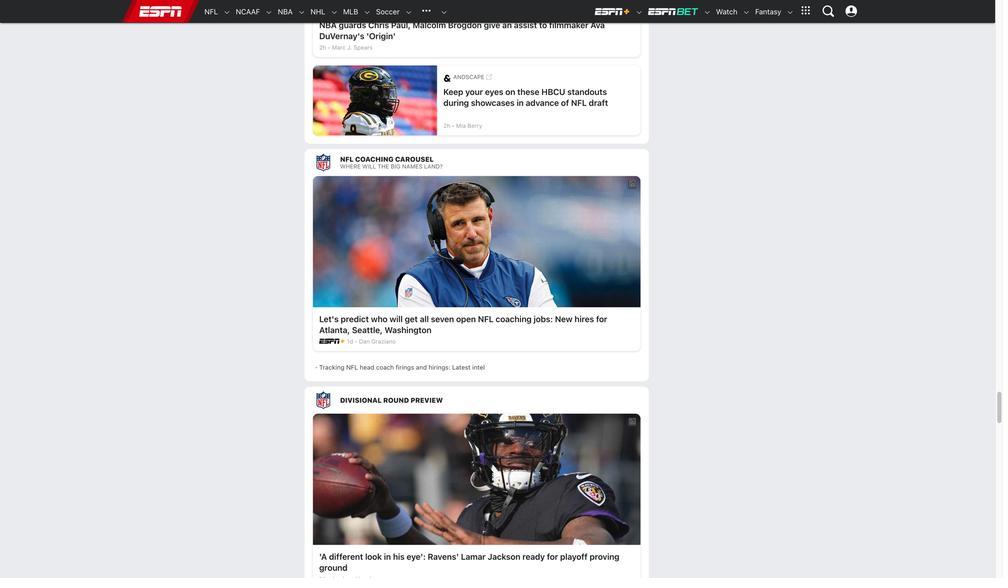 Task type: vqa. For each thing, say whether or not it's contained in the screenshot.
tell inside are in agreement on a two-year, $37 million contract that includes a vesting player option, sources tell ESPN.
no



Task type: locate. For each thing, give the bounding box(es) containing it.
nfl coaching carousel where will the big names land?
[[340, 155, 443, 170]]

for
[[596, 314, 608, 324], [547, 552, 558, 562]]

new
[[555, 314, 573, 324]]

0 horizontal spatial in
[[384, 552, 391, 562]]

all
[[420, 314, 429, 324]]

in left his
[[384, 552, 391, 562]]

nhl
[[311, 7, 325, 16]]

1 horizontal spatial 2h
[[444, 122, 450, 129]]

hirings:
[[429, 364, 451, 371]]

these
[[518, 87, 540, 97]]

nfl left will
[[340, 155, 354, 163]]

will
[[390, 314, 403, 324]]

of
[[561, 98, 569, 108]]

for inside 'a different look in his eye': ravens' lamar jackson ready for playoff proving ground
[[547, 552, 558, 562]]

who
[[371, 314, 388, 324]]

nfl down standouts
[[571, 98, 587, 108]]

nba inside "nba guards chris paul, malcolm brogdon give an assist to filmmaker ava duvernay's 'origin'"
[[319, 20, 337, 30]]

andscape
[[329, 7, 360, 14], [453, 74, 485, 80]]

1 horizontal spatial for
[[596, 314, 608, 324]]

tracking nfl head coach firings and hirings: latest intel link
[[319, 360, 639, 375]]

nba link
[[273, 1, 293, 23]]

marc
[[332, 44, 346, 51]]

preview
[[411, 396, 443, 404]]

1d
[[347, 338, 353, 345]]

mlb
[[343, 7, 358, 16]]

for right ready
[[547, 552, 558, 562]]

coaching
[[496, 314, 532, 324]]

andscape up guards
[[329, 7, 360, 14]]

nba
[[278, 7, 293, 16], [319, 20, 337, 30]]

0 horizontal spatial for
[[547, 552, 558, 562]]

nfl
[[205, 7, 218, 16], [571, 98, 587, 108], [340, 155, 354, 163], [478, 314, 494, 324], [346, 364, 358, 371]]

2h left marc
[[319, 44, 326, 51]]

nba down nhl
[[319, 20, 337, 30]]

andscape for guards
[[329, 7, 360, 14]]

1 vertical spatial 2h
[[444, 122, 450, 129]]

nba left nhl link
[[278, 7, 293, 16]]

1 vertical spatial in
[[384, 552, 391, 562]]

on
[[506, 87, 516, 97]]

0 vertical spatial 2h
[[319, 44, 326, 51]]

jackson
[[488, 552, 521, 562]]

watch link
[[711, 1, 738, 23]]

in inside keep your eyes on these hbcu standouts during showcases in advance of nfl draft
[[517, 98, 524, 108]]

nfl inside keep your eyes on these hbcu standouts during showcases in advance of nfl draft
[[571, 98, 587, 108]]

in down these
[[517, 98, 524, 108]]

0 vertical spatial nba
[[278, 7, 293, 16]]

divisional
[[340, 396, 382, 404]]

eye':
[[407, 552, 426, 562]]

let's
[[319, 314, 339, 324]]

1 vertical spatial andscape
[[453, 74, 485, 80]]

nfl left ncaaf link
[[205, 7, 218, 16]]

nba inside nba link
[[278, 7, 293, 16]]

'origin'
[[367, 31, 396, 41]]

brogdon
[[448, 20, 482, 30]]

0 vertical spatial in
[[517, 98, 524, 108]]

spears
[[354, 44, 373, 51]]

in inside 'a different look in his eye': ravens' lamar jackson ready for playoff proving ground
[[384, 552, 391, 562]]

in
[[517, 98, 524, 108], [384, 552, 391, 562]]

nfl link
[[199, 1, 218, 23]]

for inside let's predict who will get all seven open nfl coaching jobs: new hires for atlanta, seattle, washington
[[596, 314, 608, 324]]

ground
[[319, 563, 348, 573]]

big
[[391, 163, 401, 170]]

during
[[444, 98, 469, 108]]

1 horizontal spatial andscape
[[453, 74, 485, 80]]

1 vertical spatial for
[[547, 552, 558, 562]]

mia berry
[[456, 122, 483, 129]]

latest
[[452, 364, 471, 371]]

j.
[[347, 44, 352, 51]]

0 horizontal spatial nba
[[278, 7, 293, 16]]

eyes
[[485, 87, 504, 97]]

0 vertical spatial for
[[596, 314, 608, 324]]

andscape up your
[[453, 74, 485, 80]]

2h left mia
[[444, 122, 450, 129]]

ncaaf link
[[231, 1, 260, 23]]

dan graziano
[[359, 338, 396, 345]]

0 vertical spatial andscape
[[329, 7, 360, 14]]

nfl inside let's predict who will get all seven open nfl coaching jobs: new hires for atlanta, seattle, washington
[[478, 314, 494, 324]]

mlb link
[[338, 1, 358, 23]]

predict
[[341, 314, 369, 324]]

0 horizontal spatial 2h
[[319, 44, 326, 51]]

seven
[[431, 314, 454, 324]]

0 horizontal spatial andscape
[[329, 7, 360, 14]]

soccer
[[376, 7, 400, 16]]

2h
[[319, 44, 326, 51], [444, 122, 450, 129]]

1 vertical spatial nba
[[319, 20, 337, 30]]

nfl right the open
[[478, 314, 494, 324]]

for right hires on the bottom right of page
[[596, 314, 608, 324]]

'a
[[319, 552, 327, 562]]

marc j. spears
[[332, 44, 373, 51]]

proving
[[590, 552, 620, 562]]

nfl inside the nfl coaching carousel where will the big names land?
[[340, 155, 354, 163]]

1 horizontal spatial nba
[[319, 20, 337, 30]]

give
[[484, 20, 500, 30]]

1 horizontal spatial in
[[517, 98, 524, 108]]

look
[[365, 552, 382, 562]]

filmmaker
[[549, 20, 589, 30]]



Task type: describe. For each thing, give the bounding box(es) containing it.
ava
[[591, 20, 605, 30]]

names
[[402, 163, 423, 170]]

playoff
[[560, 552, 588, 562]]

round
[[383, 396, 409, 404]]

'a different look in his eye': ravens' lamar jackson ready for playoff proving ground link
[[313, 414, 641, 578]]

dan
[[359, 338, 370, 345]]

hires
[[575, 314, 594, 324]]

head
[[360, 364, 375, 371]]

soccer link
[[371, 1, 400, 23]]

advance
[[526, 98, 559, 108]]

nba for nba
[[278, 7, 293, 16]]

berry
[[468, 122, 483, 129]]

chris
[[368, 20, 389, 30]]

intel
[[472, 364, 485, 371]]

guards
[[339, 20, 366, 30]]

tracking nfl head coach firings and hirings: latest intel
[[319, 364, 485, 371]]

an
[[503, 20, 512, 30]]

ravens'
[[428, 552, 459, 562]]

different
[[329, 552, 363, 562]]

divisional round preview
[[340, 396, 443, 404]]

get
[[405, 314, 418, 324]]

ncaaf
[[236, 7, 260, 16]]

where
[[340, 163, 361, 170]]

graziano
[[372, 338, 396, 345]]

ready
[[523, 552, 545, 562]]

draft
[[589, 98, 608, 108]]

will
[[362, 163, 376, 170]]

standouts
[[568, 87, 607, 97]]

carousel
[[395, 155, 434, 163]]

hbcu
[[542, 87, 566, 97]]

watch
[[716, 7, 738, 16]]

tracking
[[319, 364, 345, 371]]

'a different look in his eye': ravens' lamar jackson ready for playoff proving ground
[[319, 552, 620, 573]]

malcolm
[[413, 20, 446, 30]]

your
[[466, 87, 483, 97]]

keep
[[444, 87, 463, 97]]

duvernay's
[[319, 31, 365, 41]]

fantasy link
[[750, 1, 782, 23]]

showcases
[[471, 98, 515, 108]]

nhl link
[[305, 1, 325, 23]]

washington
[[385, 325, 432, 335]]

2h for nba guards chris paul, malcolm brogdon give an assist to filmmaker ava duvernay's 'origin'
[[319, 44, 326, 51]]

let's predict who will get all seven open nfl coaching jobs: new hires for atlanta, seattle, washington
[[319, 314, 608, 335]]

paul,
[[391, 20, 411, 30]]

firings
[[396, 364, 414, 371]]

nfl left head
[[346, 364, 358, 371]]

his
[[393, 552, 405, 562]]

lamar
[[461, 552, 486, 562]]

to
[[539, 20, 547, 30]]

andscape for your
[[453, 74, 485, 80]]

2h for keep your eyes on these hbcu standouts during showcases in advance of nfl draft
[[444, 122, 450, 129]]

seattle,
[[352, 325, 383, 335]]

atlanta,
[[319, 325, 350, 335]]

nba guards chris paul, malcolm brogdon give an assist to filmmaker ava duvernay's 'origin'
[[319, 20, 605, 41]]

jobs:
[[534, 314, 553, 324]]

the
[[378, 163, 389, 170]]

open
[[456, 314, 476, 324]]

assist
[[514, 20, 537, 30]]

nba for nba guards chris paul, malcolm brogdon give an assist to filmmaker ava duvernay's 'origin'
[[319, 20, 337, 30]]

keep your eyes on these hbcu standouts during showcases in advance of nfl draft
[[444, 87, 608, 108]]

land?
[[424, 163, 443, 170]]

coach
[[376, 364, 394, 371]]

and
[[416, 364, 427, 371]]

mia
[[456, 122, 466, 129]]

fantasy
[[756, 7, 782, 16]]

coaching
[[355, 155, 394, 163]]



